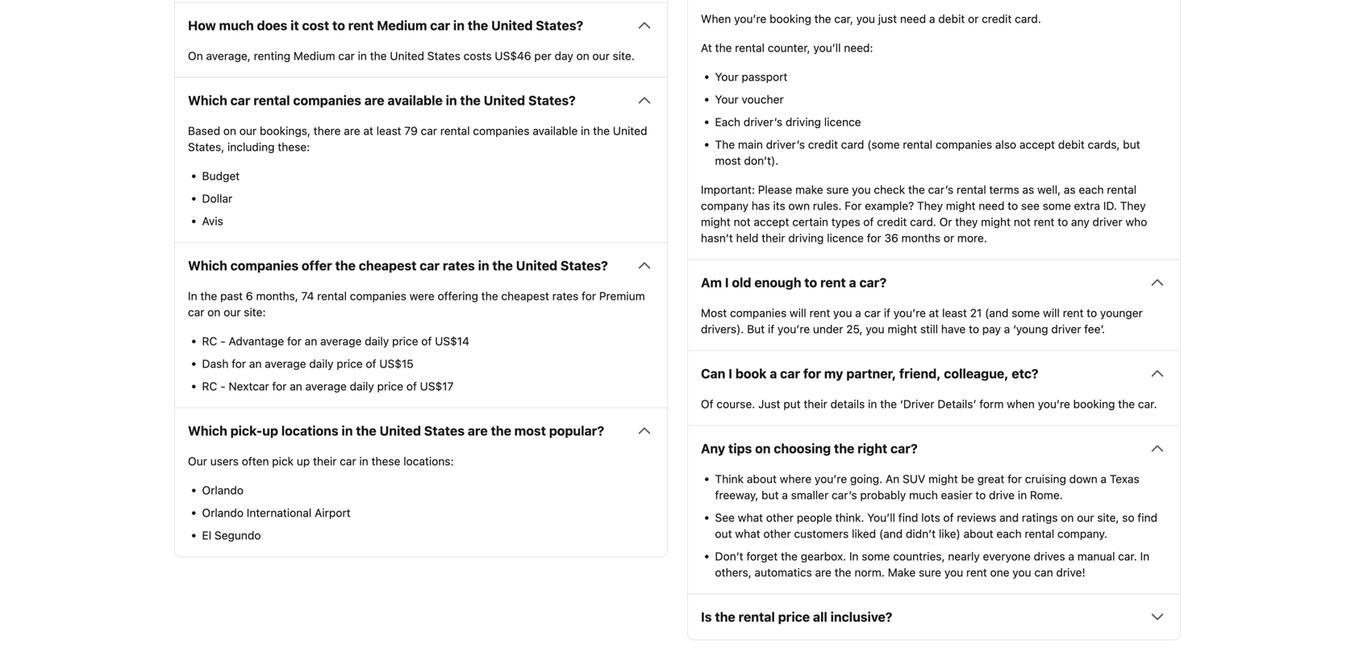 Task type: locate. For each thing, give the bounding box(es) containing it.
1 vertical spatial card.
[[910, 215, 937, 229]]

1 vertical spatial or
[[944, 231, 955, 245]]

least left 79
[[377, 124, 401, 137]]

on
[[188, 49, 203, 62]]

us$14
[[435, 335, 470, 348]]

think.
[[836, 511, 864, 525]]

an down advantage
[[249, 357, 262, 371]]

car. up texas
[[1138, 398, 1157, 411]]

on right tips
[[755, 441, 771, 457]]

(and down you'll
[[879, 528, 903, 541]]

1 vertical spatial states?
[[528, 93, 576, 108]]

each inside important: please make sure you check the car's rental terms as well, as each rental company has its own rules. for example? they might need to see some extra id. they might not accept certain types of credit card. or they might not rent to any driver who hasn't held their driving licence for 36 months or more.
[[1079, 183, 1104, 196]]

their right the put
[[804, 398, 828, 411]]

each
[[1079, 183, 1104, 196], [997, 528, 1022, 541]]

in inside think about where you're going. an suv might be great for cruising down a texas freeway, but a smaller car's probably much easier to drive in rome.
[[1018, 489, 1027, 502]]

of inside see what other people think. you'll find lots of reviews and ratings on our site, so find out what other customers liked (and didn't like) about each rental company.
[[944, 511, 954, 525]]

which inside dropdown button
[[188, 258, 227, 273]]

1 horizontal spatial each
[[1079, 183, 1104, 196]]

up inside "dropdown button"
[[262, 423, 278, 439]]

in right manual
[[1141, 550, 1150, 563]]

to inside am i old enough to rent a car? 'dropdown button'
[[805, 275, 817, 290]]

but
[[1123, 138, 1141, 151], [762, 489, 779, 502]]

el
[[202, 529, 211, 542]]

0 horizontal spatial about
[[747, 473, 777, 486]]

0 vertical spatial car.
[[1138, 398, 1157, 411]]

how
[[188, 18, 216, 33]]

might up hasn't
[[701, 215, 731, 229]]

drive
[[989, 489, 1015, 502]]

your up your voucher
[[715, 70, 739, 83]]

nextcar
[[229, 380, 269, 393]]

car's
[[928, 183, 954, 196], [832, 489, 857, 502]]

at
[[363, 124, 374, 137], [929, 306, 939, 320]]

1 horizontal spatial at
[[929, 306, 939, 320]]

0 vertical spatial up
[[262, 423, 278, 439]]

an
[[305, 335, 317, 348], [249, 357, 262, 371], [290, 380, 302, 393]]

1 horizontal spatial some
[[1012, 306, 1040, 320]]

users
[[210, 455, 239, 468]]

for up dash for an average daily price of us$15
[[287, 335, 302, 348]]

0 horizontal spatial in
[[188, 289, 197, 303]]

most left popular?
[[515, 423, 546, 439]]

of
[[701, 398, 714, 411]]

but right freeway, at the right bottom of page
[[762, 489, 779, 502]]

for left premium
[[582, 289, 596, 303]]

1 vertical spatial which
[[188, 258, 227, 273]]

on down past
[[208, 306, 221, 319]]

1 horizontal spatial will
[[1043, 306, 1060, 320]]

1 horizontal spatial they
[[1120, 199, 1146, 212]]

rental inside based on our bookings, there are at least 79 car rental companies available in the united states, including these:
[[440, 124, 470, 137]]

pick
[[272, 455, 294, 468]]

0 vertical spatial least
[[377, 124, 401, 137]]

companies inside dropdown button
[[293, 93, 361, 108]]

orlando
[[202, 484, 244, 497], [202, 507, 244, 520]]

price left all
[[778, 610, 810, 625]]

might up they
[[946, 199, 976, 212]]

locations:
[[404, 455, 454, 468]]

1 vertical spatial licence
[[827, 231, 864, 245]]

1 vertical spatial states
[[424, 423, 465, 439]]

1 vertical spatial cheapest
[[501, 289, 549, 303]]

average
[[320, 335, 362, 348], [265, 357, 306, 371], [305, 380, 347, 393]]

licence inside important: please make sure you check the car's rental terms as well, as each rental company has its own rules. for example? they might need to see some extra id. they might not accept certain types of credit card. or they might not rent to any driver who hasn't held their driving licence for 36 months or more.
[[827, 231, 864, 245]]

0 vertical spatial card.
[[1015, 12, 1042, 25]]

which inside dropdown button
[[188, 93, 227, 108]]

0 vertical spatial sure
[[827, 183, 849, 196]]

daily down the rc - advantage for an average daily price of us$14
[[350, 380, 374, 393]]

0 vertical spatial average
[[320, 335, 362, 348]]

1 rc from the top
[[202, 335, 217, 348]]

0 horizontal spatial as
[[1023, 183, 1035, 196]]

car's up think.
[[832, 489, 857, 502]]

including
[[227, 140, 275, 154]]

companies up months,
[[230, 258, 299, 273]]

am i old enough to rent a car?
[[701, 275, 887, 290]]

partner,
[[847, 366, 897, 381]]

an down dash for an average daily price of us$15
[[290, 380, 302, 393]]

rc - nextcar for an average daily price of us$17
[[202, 380, 454, 393]]

1 vertical spatial other
[[764, 528, 791, 541]]

in inside based on our bookings, there are at least 79 car rental companies available in the united states, including these:
[[581, 124, 590, 137]]

0 horizontal spatial car.
[[1118, 550, 1137, 563]]

which up past
[[188, 258, 227, 273]]

lots
[[922, 511, 941, 525]]

daily up us$15
[[365, 335, 389, 348]]

or
[[968, 12, 979, 25], [944, 231, 955, 245]]

1 vertical spatial rates
[[552, 289, 579, 303]]

us$17
[[420, 380, 454, 393]]

some down well,
[[1043, 199, 1071, 212]]

1 horizontal spatial their
[[762, 231, 785, 245]]

might left still
[[888, 323, 918, 336]]

credit inside important: please make sure you check the car's rental terms as well, as each rental company has its own rules. for example? they might need to see some extra id. they might not accept certain types of credit card. or they might not rent to any driver who hasn't held their driving licence for 36 months or more.
[[877, 215, 907, 229]]

drive!
[[1057, 566, 1086, 580]]

21
[[970, 306, 982, 320]]

most down the
[[715, 154, 741, 167]]

will up 'young at right
[[1043, 306, 1060, 320]]

their down locations
[[313, 455, 337, 468]]

1 horizontal spatial debit
[[1058, 138, 1085, 151]]

are inside based on our bookings, there are at least 79 car rental companies available in the united states, including these:
[[344, 124, 360, 137]]

i for can
[[729, 366, 733, 381]]

orlando down users
[[202, 484, 244, 497]]

0 horizontal spatial sure
[[827, 183, 849, 196]]

not
[[734, 215, 751, 229], [1014, 215, 1031, 229]]

certain
[[793, 215, 829, 229]]

credit inside the main driver's credit card (some rental companies also accept debit cards, but most don't).
[[808, 138, 838, 151]]

there
[[314, 124, 341, 137]]

other up forget
[[764, 528, 791, 541]]

- up dash
[[220, 335, 226, 348]]

an up dash for an average daily price of us$15
[[305, 335, 317, 348]]

find right so
[[1138, 511, 1158, 525]]

car? right right
[[891, 441, 918, 457]]

are inside "dropdown button"
[[468, 423, 488, 439]]

i
[[725, 275, 729, 290], [729, 366, 733, 381]]

us$15
[[379, 357, 414, 371]]

driver inside most companies will rent you a car if you're at least 21 (and some will rent to younger drivers). but if you're under 25, you might still have to pay a 'young driver fee'.
[[1052, 323, 1082, 336]]

0 horizontal spatial not
[[734, 215, 751, 229]]

0 vertical spatial rc
[[202, 335, 217, 348]]

which up our
[[188, 423, 227, 439]]

price down the rc - advantage for an average daily price of us$14
[[337, 357, 363, 371]]

our inside in the past 6 months, 74 rental companies were offering the cheapest rates for premium car on our site:
[[224, 306, 241, 319]]

1 vertical spatial much
[[909, 489, 938, 502]]

their inside important: please make sure you check the car's rental terms as well, as each rental company has its own rules. for example? they might need to see some extra id. they might not accept certain types of credit card. or they might not rent to any driver who hasn't held their driving licence for 36 months or more.
[[762, 231, 785, 245]]

our up including on the top of the page
[[239, 124, 257, 137]]

months,
[[256, 289, 298, 303]]

0 horizontal spatial booking
[[770, 12, 812, 25]]

at inside most companies will rent you a car if you're at least 21 (and some will rent to younger drivers). but if you're under 25, you might still have to pay a 'young driver fee'.
[[929, 306, 939, 320]]

will
[[790, 306, 807, 320], [1043, 306, 1060, 320]]

states? down the per at the top left of the page
[[528, 93, 576, 108]]

when
[[701, 12, 731, 25]]

driver left fee'.
[[1052, 323, 1082, 336]]

automatics
[[755, 566, 812, 580]]

1 vertical spatial debit
[[1058, 138, 1085, 151]]

i right can
[[729, 366, 733, 381]]

1 horizontal spatial in
[[850, 550, 859, 563]]

1 horizontal spatial cheapest
[[501, 289, 549, 303]]

you left can
[[1013, 566, 1032, 580]]

0 vertical spatial your
[[715, 70, 739, 83]]

average for nextcar
[[305, 380, 347, 393]]

1 vertical spatial most
[[515, 423, 546, 439]]

accept down its
[[754, 215, 790, 229]]

also
[[996, 138, 1017, 151]]

least inside based on our bookings, there are at least 79 car rental companies available in the united states, including these:
[[377, 124, 401, 137]]

some up norm.
[[862, 550, 890, 563]]

1 horizontal spatial as
[[1064, 183, 1076, 196]]

some up 'young at right
[[1012, 306, 1040, 320]]

0 vertical spatial each
[[1079, 183, 1104, 196]]

on right 'based'
[[223, 124, 236, 137]]

will down 'am i old enough to rent a car?' at the top of page
[[790, 306, 807, 320]]

1 vertical spatial your
[[715, 93, 739, 106]]

0 vertical spatial other
[[766, 511, 794, 525]]

0 horizontal spatial medium
[[294, 49, 335, 62]]

which companies offer the cheapest car rates in the united states?
[[188, 258, 608, 273]]

to down "great"
[[976, 489, 986, 502]]

not down see
[[1014, 215, 1031, 229]]

0 horizontal spatial if
[[768, 323, 775, 336]]

in
[[453, 18, 465, 33], [358, 49, 367, 62], [446, 93, 457, 108], [581, 124, 590, 137], [478, 258, 489, 273], [868, 398, 877, 411], [342, 423, 353, 439], [359, 455, 369, 468], [1018, 489, 1027, 502]]

of right types
[[864, 215, 874, 229]]

car up were
[[420, 258, 440, 273]]

but inside think about where you're going. an suv might be great for cruising down a texas freeway, but a smaller car's probably much easier to drive in rome.
[[762, 489, 779, 502]]

1 your from the top
[[715, 70, 739, 83]]

0 vertical spatial most
[[715, 154, 741, 167]]

2 - from the top
[[220, 380, 226, 393]]

0 vertical spatial orlando
[[202, 484, 244, 497]]

1 vertical spatial but
[[762, 489, 779, 502]]

1 horizontal spatial but
[[1123, 138, 1141, 151]]

companies down us$46
[[473, 124, 530, 137]]

0 horizontal spatial rates
[[443, 258, 475, 273]]

nearly
[[948, 550, 980, 563]]

3 which from the top
[[188, 423, 227, 439]]

medium down 'cost'
[[294, 49, 335, 62]]

or
[[940, 215, 952, 229]]

need right "just"
[[900, 12, 926, 25]]

1 horizontal spatial booking
[[1074, 398, 1115, 411]]

0 horizontal spatial cheapest
[[359, 258, 417, 273]]

might up easier
[[929, 473, 958, 486]]

of left us$17
[[406, 380, 417, 393]]

car? inside am i old enough to rent a car? 'dropdown button'
[[860, 275, 887, 290]]

0 horizontal spatial find
[[899, 511, 919, 525]]

you're up smaller
[[815, 473, 847, 486]]

company.
[[1058, 528, 1108, 541]]

- down dash
[[220, 380, 226, 393]]

car,
[[835, 12, 854, 25]]

daily for advantage
[[365, 335, 389, 348]]

which
[[188, 93, 227, 108], [188, 258, 227, 273], [188, 423, 227, 439]]

i inside 'dropdown button'
[[725, 275, 729, 290]]

to right enough
[[805, 275, 817, 290]]

for inside dropdown button
[[804, 366, 821, 381]]

car?
[[860, 275, 887, 290], [891, 441, 918, 457]]

1 - from the top
[[220, 335, 226, 348]]

0 horizontal spatial (and
[[879, 528, 903, 541]]

out
[[715, 528, 732, 541]]

1 horizontal spatial (and
[[985, 306, 1009, 320]]

accept inside the main driver's credit card (some rental companies also accept debit cards, but most don't).
[[1020, 138, 1055, 151]]

average up dash for an average daily price of us$15
[[320, 335, 362, 348]]

our up company.
[[1077, 511, 1094, 525]]

1 horizontal spatial find
[[1138, 511, 1158, 525]]

which inside "dropdown button"
[[188, 423, 227, 439]]

available up 79
[[388, 93, 443, 108]]

your for your passport
[[715, 70, 739, 83]]

right
[[858, 441, 888, 457]]

1 vertical spatial if
[[768, 323, 775, 336]]

2 orlando from the top
[[202, 507, 244, 520]]

rates up offering
[[443, 258, 475, 273]]

states? up day
[[536, 18, 583, 33]]

customers
[[794, 528, 849, 541]]

as right well,
[[1064, 183, 1076, 196]]

1 orlando from the top
[[202, 484, 244, 497]]

0 vertical spatial an
[[305, 335, 317, 348]]

of course. just put their details in the 'driver details' form when you're booking the car.
[[701, 398, 1157, 411]]

1 vertical spatial driver
[[1052, 323, 1082, 336]]

average down dash for an average daily price of us$15
[[305, 380, 347, 393]]

1 horizontal spatial an
[[290, 380, 302, 393]]

but
[[747, 323, 765, 336]]

0 vertical spatial their
[[762, 231, 785, 245]]

1 horizontal spatial rates
[[552, 289, 579, 303]]

if right the but
[[768, 323, 775, 336]]

rc
[[202, 335, 217, 348], [202, 380, 217, 393]]

find
[[899, 511, 919, 525], [1138, 511, 1158, 525]]

for
[[845, 199, 862, 212]]

0 vertical spatial car?
[[860, 275, 887, 290]]

0 horizontal spatial accept
[[754, 215, 790, 229]]

price
[[392, 335, 418, 348], [337, 357, 363, 371], [377, 380, 403, 393], [778, 610, 810, 625]]

0 horizontal spatial credit
[[808, 138, 838, 151]]

on up company.
[[1061, 511, 1074, 525]]

orlando up el segundo
[[202, 507, 244, 520]]

available down day
[[533, 124, 578, 137]]

0 vertical spatial accept
[[1020, 138, 1055, 151]]

i for am
[[725, 275, 729, 290]]

rates inside dropdown button
[[443, 258, 475, 273]]

a inside dropdown button
[[770, 366, 777, 381]]

other
[[766, 511, 794, 525], [764, 528, 791, 541]]

car. right manual
[[1118, 550, 1137, 563]]

which for which pick-up locations in the united states are the most popular?
[[188, 423, 227, 439]]

1 horizontal spatial car?
[[891, 441, 918, 457]]

international
[[247, 507, 312, 520]]

1 vertical spatial at
[[929, 306, 939, 320]]

these:
[[278, 140, 310, 154]]

debit
[[939, 12, 965, 25], [1058, 138, 1085, 151]]

much inside how much does it cost to rent medium car in the united states? dropdown button
[[219, 18, 254, 33]]

cheapest right offering
[[501, 289, 549, 303]]

you're right 'when'
[[1038, 398, 1071, 411]]

car
[[430, 18, 450, 33], [338, 49, 355, 62], [230, 93, 251, 108], [421, 124, 437, 137], [420, 258, 440, 273], [188, 306, 204, 319], [865, 306, 881, 320], [780, 366, 800, 381], [340, 455, 356, 468]]

car's up the or
[[928, 183, 954, 196]]

of inside important: please make sure you check the car's rental terms as well, as each rental company has its own rules. for example? they might need to see some extra id. they might not accept certain types of credit card. or they might not rent to any driver who hasn't held their driving licence for 36 months or more.
[[864, 215, 874, 229]]

states? inside dropdown button
[[561, 258, 608, 273]]

which for which car rental companies are available in the united states?
[[188, 93, 227, 108]]

companies inside based on our bookings, there are at least 79 car rental companies available in the united states, including these:
[[473, 124, 530, 137]]

which up 'based'
[[188, 93, 227, 108]]

rental up bookings,
[[254, 93, 290, 108]]

booking right 'when'
[[1074, 398, 1115, 411]]

etc?
[[1012, 366, 1039, 381]]

one
[[990, 566, 1010, 580]]

1 horizontal spatial not
[[1014, 215, 1031, 229]]

2 rc from the top
[[202, 380, 217, 393]]

car inside in the past 6 months, 74 rental companies were offering the cheapest rates for premium car on our site:
[[188, 306, 204, 319]]

each
[[715, 115, 741, 129]]

1 vertical spatial each
[[997, 528, 1022, 541]]

enough
[[755, 275, 802, 290]]

2 will from the left
[[1043, 306, 1060, 320]]

friend,
[[900, 366, 941, 381]]

but inside the main driver's credit card (some rental companies also accept debit cards, but most don't).
[[1123, 138, 1141, 151]]

the inside important: please make sure you check the car's rental terms as well, as each rental company has its own rules. for example? they might need to see some extra id. they might not accept certain types of credit card. or they might not rent to any driver who hasn't held their driving licence for 36 months or more.
[[908, 183, 925, 196]]

site,
[[1098, 511, 1119, 525]]

daily up rc - nextcar for an average daily price of us$17
[[309, 357, 334, 371]]

1 vertical spatial about
[[964, 528, 994, 541]]

as
[[1023, 183, 1035, 196], [1064, 183, 1076, 196]]

average for advantage
[[320, 335, 362, 348]]

1 vertical spatial orlando
[[202, 507, 244, 520]]

2 horizontal spatial some
[[1043, 199, 1071, 212]]

0 horizontal spatial available
[[388, 93, 443, 108]]

rent inside don't forget the gearbox. in some countries, nearly everyone drives a manual car. in others, automatics are the norm. make sure you rent one you can drive!
[[967, 566, 987, 580]]

a inside don't forget the gearbox. in some countries, nearly everyone drives a manual car. in others, automatics are the norm. make sure you rent one you can drive!
[[1069, 550, 1075, 563]]

is the rental price all inclusive?
[[701, 610, 893, 625]]

1 they from the left
[[917, 199, 943, 212]]

an for advantage
[[305, 335, 317, 348]]

2 your from the top
[[715, 93, 739, 106]]

car? inside any tips on choosing the right car? dropdown button
[[891, 441, 918, 457]]

most
[[701, 306, 727, 320]]

most
[[715, 154, 741, 167], [515, 423, 546, 439]]

in
[[188, 289, 197, 303], [850, 550, 859, 563], [1141, 550, 1150, 563]]

1 horizontal spatial most
[[715, 154, 741, 167]]

norm.
[[855, 566, 885, 580]]

2 vertical spatial average
[[305, 380, 347, 393]]

company
[[701, 199, 749, 212]]

i left old
[[725, 275, 729, 290]]

car inside based on our bookings, there are at least 79 car rental companies available in the united states, including these:
[[421, 124, 437, 137]]

'driver
[[900, 398, 935, 411]]

0 horizontal spatial most
[[515, 423, 546, 439]]

0 horizontal spatial will
[[790, 306, 807, 320]]

(and up the pay
[[985, 306, 1009, 320]]

1 will from the left
[[790, 306, 807, 320]]

on inside see what other people think. you'll find lots of reviews and ratings on our site, so find out what other customers liked (and didn't like) about each rental company.
[[1061, 511, 1074, 525]]

my
[[824, 366, 844, 381]]

0 vertical spatial rates
[[443, 258, 475, 273]]

at
[[701, 41, 712, 54]]

available inside dropdown button
[[388, 93, 443, 108]]

74
[[301, 289, 314, 303]]

2 vertical spatial an
[[290, 380, 302, 393]]

your up 'each'
[[715, 93, 739, 106]]

they
[[956, 215, 978, 229]]

about inside see what other people think. you'll find lots of reviews and ratings on our site, so find out what other customers liked (and didn't like) about each rental company.
[[964, 528, 994, 541]]

people
[[797, 511, 832, 525]]

need inside important: please make sure you check the car's rental terms as well, as each rental company has its own rules. for example? they might need to see some extra id. they might not accept certain types of credit card. or they might not rent to any driver who hasn't held their driving licence for 36 months or more.
[[979, 199, 1005, 212]]

is the rental price all inclusive? button
[[701, 608, 1168, 627]]

our
[[188, 455, 207, 468]]

(and inside see what other people think. you'll find lots of reviews and ratings on our site, so find out what other customers liked (and didn't like) about each rental company.
[[879, 528, 903, 541]]

0 vertical spatial available
[[388, 93, 443, 108]]

2 vertical spatial which
[[188, 423, 227, 439]]

states left costs
[[427, 49, 461, 62]]

if down am i old enough to rent a car? 'dropdown button'
[[884, 306, 891, 320]]

debit right "just"
[[939, 12, 965, 25]]

1 vertical spatial need
[[979, 199, 1005, 212]]

1 horizontal spatial least
[[942, 306, 967, 320]]

2 which from the top
[[188, 258, 227, 273]]

terms
[[990, 183, 1020, 196]]

to inside think about where you're going. an suv might be great for cruising down a texas freeway, but a smaller car's probably much easier to drive in rome.
[[976, 489, 986, 502]]

price inside dropdown button
[[778, 610, 810, 625]]

you're inside think about where you're going. an suv might be great for cruising down a texas freeway, but a smaller car's probably much easier to drive in rome.
[[815, 473, 847, 486]]

1 horizontal spatial about
[[964, 528, 994, 541]]

0 vertical spatial at
[[363, 124, 374, 137]]

of for see what other people think. you'll find lots of reviews and ratings on our site, so find out what other customers liked (and didn't like) about each rental company.
[[944, 511, 954, 525]]

0 horizontal spatial some
[[862, 550, 890, 563]]

1 which from the top
[[188, 93, 227, 108]]

details'
[[938, 398, 977, 411]]

airport
[[315, 507, 351, 520]]

of left us$14 on the left of page
[[421, 335, 432, 348]]

you up the for
[[852, 183, 871, 196]]

about up freeway, at the right bottom of page
[[747, 473, 777, 486]]

0 vertical spatial need
[[900, 12, 926, 25]]

0 horizontal spatial least
[[377, 124, 401, 137]]

some inside important: please make sure you check the car's rental terms as well, as each rental company has its own rules. for example? they might need to see some extra id. they might not accept certain types of credit card. or they might not rent to any driver who hasn't held their driving licence for 36 months or more.
[[1043, 199, 1071, 212]]

0 vertical spatial booking
[[770, 12, 812, 25]]

25,
[[847, 323, 863, 336]]

on
[[577, 49, 590, 62], [223, 124, 236, 137], [208, 306, 221, 319], [755, 441, 771, 457], [1061, 511, 1074, 525]]

0 vertical spatial about
[[747, 473, 777, 486]]

cheapest up were
[[359, 258, 417, 273]]

1 horizontal spatial card.
[[1015, 12, 1042, 25]]

site:
[[244, 306, 266, 319]]

1 vertical spatial car's
[[832, 489, 857, 502]]

0 horizontal spatial but
[[762, 489, 779, 502]]

site.
[[613, 49, 635, 62]]



Task type: describe. For each thing, give the bounding box(es) containing it.
medium inside dropdown button
[[377, 18, 427, 33]]

when you're booking the car, you just need a debit or credit card.
[[701, 12, 1042, 25]]

accept inside important: please make sure you check the car's rental terms as well, as each rental company has its own rules. for example? they might need to see some extra id. they might not accept certain types of credit card. or they might not rent to any driver who hasn't held their driving licence for 36 months or more.
[[754, 215, 790, 229]]

companies inside in the past 6 months, 74 rental companies were offering the cheapest rates for premium car on our site:
[[350, 289, 407, 303]]

our inside see what other people think. you'll find lots of reviews and ratings on our site, so find out what other customers liked (and didn't like) about each rental company.
[[1077, 511, 1094, 525]]

of left us$15
[[366, 357, 376, 371]]

car's inside think about where you're going. an suv might be great for cruising down a texas freeway, but a smaller car's probably much easier to drive in rome.
[[832, 489, 857, 502]]

driver inside important: please make sure you check the car's rental terms as well, as each rental company has its own rules. for example? they might need to see some extra id. they might not accept certain types of credit card. or they might not rent to any driver who hasn't held their driving licence for 36 months or more.
[[1093, 215, 1123, 229]]

rent inside 'dropdown button'
[[821, 275, 846, 290]]

premium
[[599, 289, 645, 303]]

bookings,
[[260, 124, 311, 137]]

in inside in the past 6 months, 74 rental companies were offering the cheapest rates for premium car on our site:
[[188, 289, 197, 303]]

an for nextcar
[[290, 380, 302, 393]]

least inside most companies will rent you a car if you're at least 21 (and some will rent to younger drivers). but if you're under 25, you might still have to pay a 'young driver fee'.
[[942, 306, 967, 320]]

0 vertical spatial states?
[[536, 18, 583, 33]]

fee'.
[[1085, 323, 1105, 336]]

to up fee'.
[[1087, 306, 1097, 320]]

driving inside important: please make sure you check the car's rental terms as well, as each rental company has its own rules. for example? they might need to see some extra id. they might not accept certain types of credit card. or they might not rent to any driver who hasn't held their driving licence for 36 months or more.
[[789, 231, 824, 245]]

need:
[[844, 41, 873, 54]]

under
[[813, 323, 843, 336]]

the inside based on our bookings, there are at least 79 car rental companies available in the united states, including these:
[[593, 124, 610, 137]]

orlando international airport
[[202, 507, 351, 520]]

0 vertical spatial what
[[738, 511, 763, 525]]

to left see
[[1008, 199, 1018, 212]]

car. inside don't forget the gearbox. in some countries, nearly everyone drives a manual car. in others, automatics are the norm. make sure you rent one you can drive!
[[1118, 550, 1137, 563]]

form
[[980, 398, 1004, 411]]

liked
[[852, 528, 876, 541]]

each inside see what other people think. you'll find lots of reviews and ratings on our site, so find out what other customers liked (and didn't like) about each rental company.
[[997, 528, 1022, 541]]

about inside think about where you're going. an suv might be great for cruising down a texas freeway, but a smaller car's probably much easier to drive in rome.
[[747, 473, 777, 486]]

it
[[291, 18, 299, 33]]

check
[[874, 183, 905, 196]]

in the past 6 months, 74 rental companies were offering the cheapest rates for premium car on our site:
[[188, 289, 645, 319]]

orlando for orlando international airport
[[202, 507, 244, 520]]

79
[[405, 124, 418, 137]]

in inside dropdown button
[[478, 258, 489, 273]]

a inside 'dropdown button'
[[849, 275, 857, 290]]

rental up they
[[957, 183, 987, 196]]

2 horizontal spatial credit
[[982, 12, 1012, 25]]

for inside in the past 6 months, 74 rental companies were offering the cheapest rates for premium car on our site:
[[582, 289, 596, 303]]

rental inside see what other people think. you'll find lots of reviews and ratings on our site, so find out what other customers liked (and didn't like) about each rental company.
[[1025, 528, 1055, 541]]

rent inside important: please make sure you check the car's rental terms as well, as each rental company has its own rules. for example? they might need to see some extra id. they might not accept certain types of credit card. or they might not rent to any driver who hasn't held their driving licence for 36 months or more.
[[1034, 215, 1055, 229]]

0 vertical spatial licence
[[824, 115, 861, 129]]

at the rental counter, you'll need:
[[701, 41, 873, 54]]

car inside most companies will rent you a car if you're at least 21 (and some will rent to younger drivers). but if you're under 25, you might still have to pay a 'young driver fee'.
[[865, 306, 881, 320]]

states,
[[188, 140, 224, 154]]

of for rc - nextcar for an average daily price of us$17
[[406, 380, 417, 393]]

how much does it cost to rent medium car in the united states?
[[188, 18, 583, 33]]

rental inside in the past 6 months, 74 rental companies were offering the cheapest rates for premium car on our site:
[[317, 289, 347, 303]]

price down us$15
[[377, 380, 403, 393]]

0 vertical spatial states
[[427, 49, 461, 62]]

2 find from the left
[[1138, 511, 1158, 525]]

pay
[[983, 323, 1001, 336]]

voucher
[[742, 93, 784, 106]]

daily for nextcar
[[350, 380, 374, 393]]

cruising
[[1025, 473, 1067, 486]]

1 vertical spatial their
[[804, 398, 828, 411]]

'young
[[1013, 323, 1049, 336]]

am i old enough to rent a car? button
[[701, 273, 1168, 292]]

(and inside most companies will rent you a car if you're at least 21 (and some will rent to younger drivers). but if you're under 25, you might still have to pay a 'young driver fee'.
[[985, 306, 1009, 320]]

united inside "dropdown button"
[[380, 423, 421, 439]]

suv
[[903, 473, 926, 486]]

car down how much does it cost to rent medium car in the united states?
[[338, 49, 355, 62]]

much inside think about where you're going. an suv might be great for cruising down a texas freeway, but a smaller car's probably much easier to drive in rome.
[[909, 489, 938, 502]]

on inside dropdown button
[[755, 441, 771, 457]]

for inside think about where you're going. an suv might be great for cruising down a texas freeway, but a smaller car's probably much easier to drive in rome.
[[1008, 473, 1022, 486]]

1 vertical spatial average
[[265, 357, 306, 371]]

which pick-up locations in the united states are the most popular?
[[188, 423, 604, 439]]

you're up still
[[894, 306, 926, 320]]

day
[[555, 49, 574, 62]]

types
[[832, 215, 861, 229]]

1 vertical spatial medium
[[294, 49, 335, 62]]

rental up your passport
[[735, 41, 765, 54]]

0 vertical spatial driver's
[[744, 115, 783, 129]]

1 vertical spatial booking
[[1074, 398, 1115, 411]]

in inside "dropdown button"
[[342, 423, 353, 439]]

rental up the id.
[[1107, 183, 1137, 196]]

cheapest inside dropdown button
[[359, 258, 417, 273]]

1 not from the left
[[734, 215, 751, 229]]

forget
[[747, 550, 778, 563]]

texas
[[1110, 473, 1140, 486]]

might inside think about where you're going. an suv might be great for cruising down a texas freeway, but a smaller car's probably much easier to drive in rome.
[[929, 473, 958, 486]]

any
[[701, 441, 725, 457]]

rc for rc - advantage for an average daily price of us$14
[[202, 335, 217, 348]]

2 as from the left
[[1064, 183, 1076, 196]]

2 they from the left
[[1120, 199, 1146, 212]]

at inside based on our bookings, there are at least 79 car rental companies available in the united states, including these:
[[363, 124, 374, 137]]

our users often pick up their car in these locations:
[[188, 455, 454, 468]]

2 not from the left
[[1014, 215, 1031, 229]]

drives
[[1034, 550, 1066, 563]]

united inside dropdown button
[[516, 258, 558, 273]]

ratings
[[1022, 511, 1058, 525]]

1 find from the left
[[899, 511, 919, 525]]

most companies will rent you a car if you're at least 21 (and some will rent to younger drivers). but if you're under 25, you might still have to pay a 'young driver fee'.
[[701, 306, 1143, 336]]

which for which companies offer the cheapest car rates in the united states?
[[188, 258, 227, 273]]

old
[[732, 275, 752, 290]]

sure inside don't forget the gearbox. in some countries, nearly everyone drives a manual car. in others, automatics are the norm. make sure you rent one you can drive!
[[919, 566, 942, 580]]

which companies offer the cheapest car rates in the united states? button
[[188, 256, 654, 275]]

or inside important: please make sure you check the car's rental terms as well, as each rental company has its own rules. for example? they might need to see some extra id. they might not accept certain types of credit card. or they might not rent to any driver who hasn't held their driving licence for 36 months or more.
[[944, 231, 955, 245]]

car up the put
[[780, 366, 800, 381]]

car left these
[[340, 455, 356, 468]]

states inside which pick-up locations in the united states are the most popular? "dropdown button"
[[424, 423, 465, 439]]

reviews
[[957, 511, 997, 525]]

renting
[[254, 49, 290, 62]]

of for rc - advantage for an average daily price of us$14
[[421, 335, 432, 348]]

0 vertical spatial driving
[[786, 115, 821, 129]]

countries,
[[893, 550, 945, 563]]

companies inside most companies will rent you a car if you're at least 21 (and some will rent to younger drivers). but if you're under 25, you might still have to pay a 'young driver fee'.
[[730, 306, 787, 320]]

you're right when
[[734, 12, 767, 25]]

rates inside in the past 6 months, 74 rental companies were offering the cheapest rates for premium car on our site:
[[552, 289, 579, 303]]

1 vertical spatial what
[[735, 528, 761, 541]]

might inside most companies will rent you a car if you're at least 21 (and some will rent to younger drivers). but if you're under 25, you might still have to pay a 'young driver fee'.
[[888, 323, 918, 336]]

can
[[701, 366, 726, 381]]

some inside don't forget the gearbox. in some countries, nearly everyone drives a manual car. in others, automatics are the norm. make sure you rent one you can drive!
[[862, 550, 890, 563]]

cards,
[[1088, 138, 1120, 151]]

are inside don't forget the gearbox. in some countries, nearly everyone drives a manual car. in others, automatics are the norm. make sure you rent one you can drive!
[[815, 566, 832, 580]]

rent inside dropdown button
[[348, 18, 374, 33]]

car up on average, renting medium car in the united states costs us$46 per day on our site.
[[430, 18, 450, 33]]

book
[[736, 366, 767, 381]]

its
[[773, 199, 786, 212]]

don't forget the gearbox. in some countries, nearly everyone drives a manual car. in others, automatics are the norm. make sure you rent one you can drive!
[[715, 550, 1150, 580]]

companies inside dropdown button
[[230, 258, 299, 273]]

well,
[[1038, 183, 1061, 196]]

debit inside the main driver's credit card (some rental companies also accept debit cards, but most don't).
[[1058, 138, 1085, 151]]

make
[[796, 183, 824, 196]]

you inside important: please make sure you check the car's rental terms as well, as each rental company has its own rules. for example? they might need to see some extra id. they might not accept certain types of credit card. or they might not rent to any driver who hasn't held their driving licence for 36 months or more.
[[852, 183, 871, 196]]

on inside based on our bookings, there are at least 79 car rental companies available in the united states, including these:
[[223, 124, 236, 137]]

0 horizontal spatial their
[[313, 455, 337, 468]]

our left the site.
[[593, 49, 610, 62]]

can
[[1035, 566, 1054, 580]]

didn't
[[906, 528, 936, 541]]

can i book a car for my partner, friend, colleague, etc?
[[701, 366, 1039, 381]]

united inside based on our bookings, there are at least 79 car rental companies available in the united states, including these:
[[613, 124, 647, 137]]

for right dash
[[232, 357, 246, 371]]

rules.
[[813, 199, 842, 212]]

0 vertical spatial if
[[884, 306, 891, 320]]

think
[[715, 473, 744, 486]]

probably
[[860, 489, 906, 502]]

rc for rc - nextcar for an average daily price of us$17
[[202, 380, 217, 393]]

avis
[[202, 214, 223, 228]]

average,
[[206, 49, 251, 62]]

who
[[1126, 215, 1148, 229]]

our inside based on our bookings, there are at least 79 car rental companies available in the united states, including these:
[[239, 124, 257, 137]]

advantage
[[229, 335, 284, 348]]

see
[[715, 511, 735, 525]]

you left "just"
[[857, 12, 875, 25]]

some inside most companies will rent you a car if you're at least 21 (and some will rent to younger drivers). but if you're under 25, you might still have to pay a 'young driver fee'.
[[1012, 306, 1040, 320]]

most inside the main driver's credit card (some rental companies also accept debit cards, but most don't).
[[715, 154, 741, 167]]

offering
[[438, 289, 478, 303]]

which pick-up locations in the united states are the most popular? button
[[188, 421, 654, 441]]

orlando for orlando
[[202, 484, 244, 497]]

rental right is
[[739, 610, 775, 625]]

- for nextcar
[[220, 380, 226, 393]]

2 horizontal spatial in
[[1141, 550, 1150, 563]]

to down 21
[[969, 323, 980, 336]]

0 vertical spatial debit
[[939, 12, 965, 25]]

your passport
[[715, 70, 788, 83]]

costs
[[464, 49, 492, 62]]

1 vertical spatial daily
[[309, 357, 334, 371]]

which car rental companies are available in the united states?
[[188, 93, 576, 108]]

extra
[[1074, 199, 1101, 212]]

can i book a car for my partner, friend, colleague, etc? button
[[701, 364, 1168, 383]]

you're left under
[[778, 323, 810, 336]]

el segundo
[[202, 529, 261, 542]]

card
[[841, 138, 864, 151]]

just
[[758, 398, 781, 411]]

for inside important: please make sure you check the car's rental terms as well, as each rental company has its own rules. for example? they might need to see some extra id. they might not accept certain types of credit card. or they might not rent to any driver who hasn't held their driving licence for 36 months or more.
[[867, 231, 882, 245]]

companies inside the main driver's credit card (some rental companies also accept debit cards, but most don't).
[[936, 138, 992, 151]]

gearbox.
[[801, 550, 846, 563]]

each driver's driving licence
[[715, 115, 861, 129]]

which car rental companies are available in the united states? button
[[188, 91, 654, 110]]

your for your voucher
[[715, 93, 739, 106]]

popular?
[[549, 423, 604, 439]]

car inside dropdown button
[[420, 258, 440, 273]]

to left any at the top right of page
[[1058, 215, 1068, 229]]

don't).
[[744, 154, 779, 167]]

still
[[921, 323, 938, 336]]

like)
[[939, 528, 961, 541]]

based on our bookings, there are at least 79 car rental companies available in the united states, including these:
[[188, 124, 647, 154]]

driver's inside the main driver's credit card (some rental companies also accept debit cards, but most don't).
[[766, 138, 805, 151]]

0 horizontal spatial an
[[249, 357, 262, 371]]

1 as from the left
[[1023, 183, 1035, 196]]

car's inside important: please make sure you check the car's rental terms as well, as each rental company has its own rules. for example? they might need to see some extra id. they might not accept certain types of credit card. or they might not rent to any driver who hasn't held their driving licence for 36 months or more.
[[928, 183, 954, 196]]

drivers).
[[701, 323, 744, 336]]

might up more.
[[981, 215, 1011, 229]]

you right 25,
[[866, 323, 885, 336]]

locations
[[281, 423, 339, 439]]

you down nearly
[[945, 566, 964, 580]]

card. inside important: please make sure you check the car's rental terms as well, as each rental company has its own rules. for example? they might need to see some extra id. they might not accept certain types of credit card. or they might not rent to any driver who hasn't held their driving licence for 36 months or more.
[[910, 215, 937, 229]]

price up us$15
[[392, 335, 418, 348]]

sure inside important: please make sure you check the car's rental terms as well, as each rental company has its own rules. for example? they might need to see some extra id. they might not accept certain types of credit card. or they might not rent to any driver who hasn't held their driving licence for 36 months or more.
[[827, 183, 849, 196]]

cheapest inside in the past 6 months, 74 rental companies were offering the cheapest rates for premium car on our site:
[[501, 289, 549, 303]]

dash for an average daily price of us$15
[[202, 357, 414, 371]]

are inside dropdown button
[[364, 93, 385, 108]]

- for advantage
[[220, 335, 226, 348]]

rome.
[[1030, 489, 1063, 502]]

0 vertical spatial or
[[968, 12, 979, 25]]

available inside based on our bookings, there are at least 79 car rental companies available in the united states, including these:
[[533, 124, 578, 137]]

you up 25,
[[834, 306, 852, 320]]

think about where you're going. an suv might be great for cruising down a texas freeway, but a smaller car's probably much easier to drive in rome.
[[715, 473, 1140, 502]]

all
[[813, 610, 828, 625]]

1 horizontal spatial up
[[297, 455, 310, 468]]

rental inside the main driver's credit card (some rental companies also accept debit cards, but most don't).
[[903, 138, 933, 151]]

great
[[978, 473, 1005, 486]]

for right 'nextcar' at bottom left
[[272, 380, 287, 393]]

on right day
[[577, 49, 590, 62]]

to inside how much does it cost to rent medium car in the united states? dropdown button
[[332, 18, 345, 33]]

on inside in the past 6 months, 74 rental companies were offering the cheapest rates for premium car on our site:
[[208, 306, 221, 319]]

held
[[736, 231, 759, 245]]

car down average,
[[230, 93, 251, 108]]

most inside "dropdown button"
[[515, 423, 546, 439]]



Task type: vqa. For each thing, say whether or not it's contained in the screenshot.


